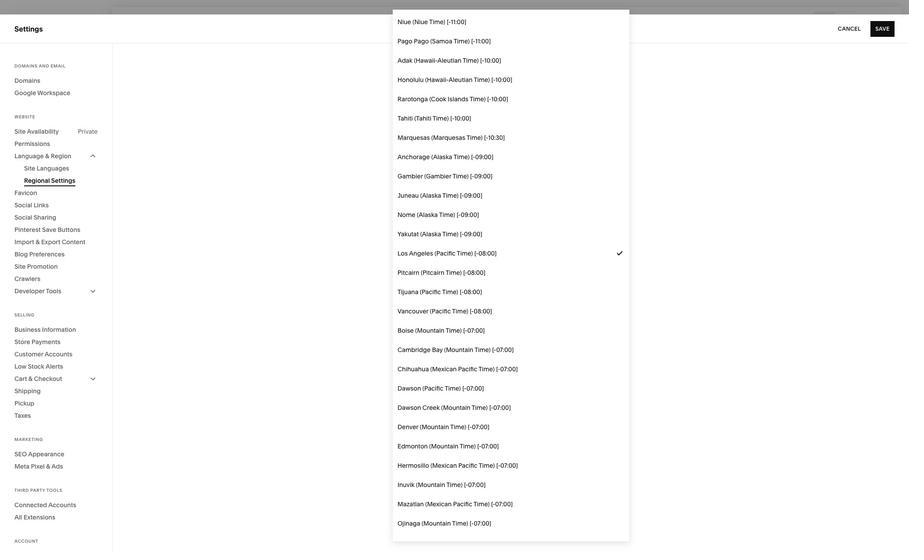 Task type: locate. For each thing, give the bounding box(es) containing it.
marketing
[[14, 86, 48, 95], [14, 437, 43, 442]]

0 horizontal spatial 11:00]
[[451, 18, 467, 26]]

jacob
[[35, 497, 50, 504]]

(cook
[[430, 95, 447, 103]]

2 vertical spatial (mexican
[[425, 500, 452, 508]]

(mountain for denver
[[420, 423, 449, 431]]

2 dawson from the top
[[398, 404, 421, 412]]

1 vertical spatial pacific
[[459, 462, 478, 470]]

(pacific down (pitcairn
[[420, 288, 441, 296]]

11:00] up pago pago (samoa time) [-11:00]
[[451, 18, 467, 26]]

dawson up denver
[[398, 404, 421, 412]]

pacific
[[458, 365, 478, 373], [459, 462, 478, 470], [453, 500, 472, 508]]

export
[[41, 238, 60, 246]]

(pacific for tijuana
[[420, 288, 441, 296]]

stock
[[28, 363, 44, 371]]

09:00] right that
[[464, 230, 483, 238]]

0 vertical spatial your
[[470, 131, 481, 138]]

1 vertical spatial (mexican
[[431, 462, 457, 470]]

social down favicon
[[14, 201, 32, 209]]

site down language in the top left of the page
[[24, 164, 35, 172]]

islands
[[448, 95, 469, 103]]

0 vertical spatial dawson
[[398, 385, 421, 392]]

customer
[[14, 350, 43, 358]]

time) down los angeles (pacific time) [-08:00]
[[446, 269, 462, 277]]

(alaska down dimensions.
[[432, 153, 452, 161]]

2 horizontal spatial your
[[509, 535, 522, 543]]

0 vertical spatial site
[[14, 128, 26, 136]]

accounts inside 'business information store payments customer accounts low stock alerts'
[[45, 350, 72, 358]]

settings up standard
[[436, 64, 475, 76]]

(pacific up pitcairn (pitcairn time) [-08:00]
[[435, 250, 456, 257]]

2 vertical spatial pacific
[[453, 500, 472, 508]]

business
[[14, 326, 41, 334]]

1 vertical spatial social
[[14, 214, 32, 221]]

09:00] for nome (alaska time) [-09:00]
[[461, 211, 479, 219]]

list box containing niue (niue time) [-11:00]
[[393, 12, 630, 551]]

save inside button
[[876, 25, 890, 32]]

1 vertical spatial selling
[[14, 313, 35, 318]]

bay
[[432, 346, 443, 354]]

1 vertical spatial save
[[42, 226, 56, 234]]

time) up hermosillo (mexican pacific time) [-07:00]
[[460, 442, 476, 450]]

domains for google
[[14, 77, 40, 85]]

most
[[475, 535, 489, 543]]

settings up domains and email
[[14, 24, 43, 33]]

your right on in the top right of the page
[[470, 131, 481, 138]]

2 horizontal spatial and
[[528, 229, 538, 235]]

alerts
[[46, 363, 63, 371]]

2 vertical spatial the
[[464, 535, 473, 543]]

regional inside site languages regional settings
[[24, 177, 50, 185]]

0 horizontal spatial pago
[[398, 37, 413, 45]]

0 vertical spatial save
[[876, 25, 890, 32]]

the right have
[[575, 229, 583, 235]]

& left export
[[36, 238, 40, 246]]

your right the of
[[509, 535, 522, 543]]

& left ads
[[46, 463, 50, 471]]

sell
[[407, 131, 416, 138]]

(alaska down (gambier
[[420, 192, 441, 200]]

payments
[[32, 338, 60, 346]]

so
[[447, 229, 453, 235]]

0 horizontal spatial your
[[410, 229, 420, 235]]

save right cancel
[[876, 25, 890, 32]]

measurement
[[393, 84, 429, 89]]

time) up cambridge bay (mountain time) [-07:00] at bottom
[[446, 327, 462, 335]]

standard
[[431, 84, 457, 89]]

pago up adak
[[398, 37, 413, 45]]

site promotion link
[[14, 260, 98, 273]]

time) right friday,
[[445, 385, 461, 392]]

taxes
[[14, 412, 31, 420]]

pago down (niue
[[414, 37, 429, 45]]

& inside seo appearance meta pixel & ads
[[46, 463, 50, 471]]

0 vertical spatial accounts
[[45, 350, 72, 358]]

2 vertical spatial site
[[14, 263, 26, 271]]

(mexican up 11:23am pst - friday, december 15, 2023
[[431, 365, 457, 373]]

1 horizontal spatial products
[[589, 131, 612, 138]]

09:00] up events,
[[461, 211, 479, 219]]

pacific down edmonton (mountain time) [-07:00] on the bottom of page
[[459, 462, 478, 470]]

10:00]
[[484, 57, 501, 64], [496, 76, 513, 84], [491, 95, 508, 103], [454, 114, 471, 122]]

1 vertical spatial your
[[410, 229, 420, 235]]

help
[[14, 469, 30, 477]]

accounts up all extensions link
[[48, 501, 76, 509]]

time) up mazatlan (mexican pacific time) [-07:00]
[[447, 481, 463, 489]]

business information link
[[14, 324, 98, 336]]

(samoa
[[431, 37, 453, 45]]

(mexican for hermosillo
[[431, 462, 457, 470]]

(alaska for juneau
[[420, 192, 441, 200]]

1 vertical spatial the
[[575, 229, 583, 235]]

(mexican up inuvik (mountain time) [-07:00]
[[431, 462, 457, 470]]

1 vertical spatial aleutian
[[449, 76, 473, 84]]

blog
[[14, 250, 28, 258]]

domains for and
[[14, 64, 38, 68]]

(alaska for nome
[[417, 211, 438, 219]]

0 vertical spatial pacific
[[458, 365, 478, 373]]

settings inside site languages regional settings
[[51, 177, 75, 185]]

0 vertical spatial aleutian
[[438, 57, 462, 64]]

10:30]
[[488, 134, 505, 142]]

(pacific
[[435, 250, 456, 257], [420, 288, 441, 296], [430, 307, 451, 315], [423, 385, 444, 392]]

settings down site languages link
[[51, 177, 75, 185]]

0 vertical spatial &
[[45, 152, 49, 160]]

09:00] down "10:30]"
[[475, 172, 493, 180]]

to
[[446, 535, 451, 543]]

1 vertical spatial (hawaii-
[[425, 76, 449, 84]]

0 horizontal spatial regional
[[24, 177, 50, 185]]

2 horizontal spatial the
[[575, 229, 583, 235]]

-
[[423, 385, 425, 389]]

edit
[[122, 16, 134, 22]]

0 vertical spatial website
[[14, 54, 42, 63]]

domains inside domains google workspace
[[14, 77, 40, 85]]

(hawaii- right adak
[[414, 57, 438, 64]]

domains up domains google workspace
[[14, 64, 38, 68]]

1 vertical spatial 11:00]
[[475, 37, 491, 45]]

(mexican down inuvik (mountain time) [-07:00]
[[425, 500, 452, 508]]

coupons
[[539, 229, 561, 235]]

0 vertical spatial (hawaii-
[[414, 57, 438, 64]]

site for site availability
[[14, 128, 26, 136]]

scheduling
[[37, 133, 75, 142]]

meta pixel & ads link
[[14, 460, 98, 473]]

09:00] for yakutat (alaska time) [-09:00]
[[464, 230, 483, 238]]

rarotonga
[[398, 95, 428, 103]]

09:00]
[[475, 153, 494, 161], [475, 172, 493, 180], [464, 192, 483, 200], [461, 211, 479, 219], [464, 230, 483, 238]]

pst
[[413, 385, 422, 389]]

1 vertical spatial and
[[414, 141, 423, 147]]

(alaska left so
[[420, 230, 441, 238]]

1 vertical spatial site
[[24, 164, 35, 172]]

2 vertical spatial &
[[46, 463, 50, 471]]

2 domains from the top
[[14, 77, 40, 85]]

and inside select your time zone so that events, scheduled posts, and coupons have the correct information.
[[528, 229, 538, 235]]

site down analytics
[[14, 128, 26, 136]]

crawlers link
[[14, 273, 98, 285]]

buttons
[[58, 226, 80, 234]]

the
[[510, 131, 518, 138], [575, 229, 583, 235], [464, 535, 473, 543]]

inuvik
[[398, 481, 415, 489]]

time) down 15,
[[472, 404, 488, 412]]

1 horizontal spatial pago
[[414, 37, 429, 45]]

site for site languages regional settings
[[24, 164, 35, 172]]

social links link
[[14, 199, 98, 211]]

(niue
[[413, 18, 428, 26]]

dawson left -
[[398, 385, 421, 392]]

selling up business on the bottom of the page
[[14, 313, 35, 318]]

regional settings link
[[24, 175, 98, 187]]

acuity scheduling link
[[14, 133, 97, 143]]

products up dimensions.
[[439, 131, 461, 138]]

(pacific right pst
[[423, 385, 444, 392]]

time) up vancouver (pacific time) [-08:00]
[[442, 288, 458, 296]]

1 website from the top
[[14, 54, 42, 63]]

0 vertical spatial selling
[[14, 70, 37, 79]]

0 vertical spatial social
[[14, 201, 32, 209]]

language & region button
[[14, 150, 98, 162]]

accounts down store payments 'link'
[[45, 350, 72, 358]]

& up languages
[[45, 152, 49, 160]]

selling down domains and email
[[14, 70, 37, 79]]

1 dawson from the top
[[398, 385, 421, 392]]

cambridge bay (mountain time) [-07:00]
[[398, 346, 514, 354]]

time) down marquesas (marquesas time) [-10:30]
[[454, 153, 470, 161]]

mazatlan (mexican pacific time) [-07:00]
[[398, 500, 513, 508]]

social up pinterest
[[14, 214, 32, 221]]

10:00] for rarotonga (cook islands time) [-10:00]
[[491, 95, 508, 103]]

1 vertical spatial dawson
[[398, 404, 421, 412]]

and left email
[[39, 64, 49, 68]]

pacific up 15,
[[458, 365, 478, 373]]

the right select
[[510, 131, 518, 138]]

(hawaii- for honolulu
[[425, 76, 449, 84]]

website up site availability
[[14, 114, 35, 119]]

and down sell
[[414, 141, 423, 147]]

1 horizontal spatial and
[[414, 141, 423, 147]]

correct
[[585, 229, 603, 235]]

09:00] down gambier (gambier time) [-09:00]
[[464, 192, 483, 200]]

save up export
[[42, 226, 56, 234]]

selling
[[14, 70, 37, 79], [14, 313, 35, 318]]

products right for
[[589, 131, 612, 138]]

honolulu (hawaii-aleutian time) [-10:00]
[[398, 76, 513, 84]]

seo appearance meta pixel & ads
[[14, 450, 64, 471]]

1 horizontal spatial your
[[470, 131, 481, 138]]

list box
[[393, 12, 630, 551]]

aleutian for adak
[[438, 57, 462, 64]]

scheduled
[[485, 229, 511, 235]]

domains
[[14, 64, 38, 68], [14, 77, 40, 85]]

juneau
[[398, 192, 419, 200]]

0 vertical spatial 11:00]
[[451, 18, 467, 26]]

asset
[[14, 437, 33, 446]]

site languages link
[[24, 162, 98, 175]]

1 vertical spatial marketing
[[14, 437, 43, 442]]

1 vertical spatial accounts
[[48, 501, 76, 509]]

0 vertical spatial marketing
[[14, 86, 48, 95]]

private
[[78, 128, 98, 136]]

time) up so
[[439, 211, 455, 219]]

1 vertical spatial domains
[[14, 77, 40, 85]]

regional up measurement
[[393, 64, 434, 76]]

your
[[470, 131, 481, 138], [410, 229, 420, 235], [509, 535, 522, 543]]

1 horizontal spatial 11:00]
[[475, 37, 491, 45]]

time
[[422, 229, 433, 235]]

domains up google
[[14, 77, 40, 85]]

ojinaga (mountain time) [-07:00]
[[398, 520, 492, 528]]

pago
[[398, 37, 413, 45], [414, 37, 429, 45]]

time) up the chihuahua (mexican pacific time) [-07:00]
[[475, 346, 491, 354]]

selling link
[[14, 70, 97, 80]]

(hawaii- up standard
[[425, 76, 449, 84]]

(pacific for vancouver
[[430, 307, 451, 315]]

(mountain for edmonton
[[429, 442, 459, 450]]

time) down edmonton (mountain time) [-07:00] on the bottom of page
[[479, 462, 495, 470]]

pacific up ojinaga (mountain time) [-07:00]
[[453, 500, 472, 508]]

0 vertical spatial and
[[39, 64, 49, 68]]

on
[[463, 131, 469, 138]]

(pacific down tijuana (pacific time) [-08:00]
[[430, 307, 451, 315]]

1 products from the left
[[439, 131, 461, 138]]

11:00] up "adak (hawaii-aleutian time) [-10:00]" on the top of the page
[[475, 37, 491, 45]]

0 horizontal spatial products
[[439, 131, 461, 138]]

pacific for hermosillo
[[459, 462, 478, 470]]

0 vertical spatial the
[[510, 131, 518, 138]]

language & region link
[[14, 150, 98, 162]]

0 vertical spatial domains
[[14, 64, 38, 68]]

aleutian up standard
[[449, 76, 473, 84]]

save inside favicon social links social sharing pinterest save buttons import & export content blog preferences site promotion crawlers
[[42, 226, 56, 234]]

1 vertical spatial website
[[14, 114, 35, 119]]

0 vertical spatial (mexican
[[431, 365, 457, 373]]

time) right (gambier
[[453, 172, 469, 180]]

angeles
[[409, 250, 433, 257]]

select
[[494, 131, 509, 138]]

pacific for mazatlan
[[453, 500, 472, 508]]

products
[[439, 131, 461, 138], [589, 131, 612, 138]]

dawson (pacific time) [-07:00]
[[398, 385, 484, 392]]

site languages regional settings
[[24, 164, 75, 185]]

1 horizontal spatial regional
[[393, 64, 434, 76]]

and right the posts,
[[528, 229, 538, 235]]

0 horizontal spatial save
[[42, 226, 56, 234]]

site.
[[523, 535, 535, 543]]

nome (alaska time) [-09:00]
[[398, 211, 479, 219]]

2 pago from the left
[[414, 37, 429, 45]]

1 vertical spatial regional
[[24, 177, 50, 185]]

site down blog
[[14, 263, 26, 271]]

your inside select your time zone so that events, scheduled posts, and coupons have the correct information.
[[410, 229, 420, 235]]

ends
[[358, 535, 373, 543]]

2 vertical spatial your
[[509, 535, 522, 543]]

2 website from the top
[[14, 114, 35, 119]]

1 horizontal spatial the
[[510, 131, 518, 138]]

website up domains and email
[[14, 54, 42, 63]]

aleutian down pago pago (samoa time) [-11:00]
[[438, 57, 462, 64]]

time) up the '2023'
[[479, 365, 495, 373]]

1 vertical spatial &
[[36, 238, 40, 246]]

store payments link
[[14, 336, 98, 348]]

time) right (samoa
[[454, 37, 470, 45]]

(alaska up time
[[417, 211, 438, 219]]

09:00] down the site,
[[475, 153, 494, 161]]

meta
[[14, 463, 29, 471]]

0 horizontal spatial and
[[39, 64, 49, 68]]

2 selling from the top
[[14, 313, 35, 318]]

1 domains from the top
[[14, 64, 38, 68]]

2 vertical spatial and
[[528, 229, 538, 235]]

low stock alerts link
[[14, 360, 98, 373]]

site inside site languages regional settings
[[24, 164, 35, 172]]

cambridge
[[398, 346, 431, 354]]

hermosillo (mexican pacific time) [-07:00]
[[398, 462, 518, 470]]

honolulu
[[398, 76, 424, 84]]

the right get
[[464, 535, 473, 543]]

your up information.
[[410, 229, 420, 235]]

website link
[[14, 54, 97, 64]]

1 horizontal spatial save
[[876, 25, 890, 32]]

upgrade
[[405, 535, 430, 543]]

time)
[[429, 18, 446, 26], [454, 37, 470, 45], [463, 57, 479, 64], [474, 76, 490, 84], [470, 95, 486, 103], [433, 114, 449, 122], [467, 134, 483, 142], [454, 153, 470, 161], [453, 172, 469, 180], [443, 192, 459, 200], [439, 211, 455, 219], [443, 230, 459, 238], [457, 250, 473, 257], [446, 269, 462, 277], [442, 288, 458, 296], [452, 307, 468, 315], [446, 327, 462, 335], [475, 346, 491, 354], [479, 365, 495, 373], [445, 385, 461, 392], [472, 404, 488, 412], [450, 423, 467, 431], [460, 442, 476, 450], [479, 462, 495, 470], [447, 481, 463, 489], [474, 500, 490, 508], [452, 520, 468, 528], [453, 539, 469, 547]]

regional up favicon
[[24, 177, 50, 185]]



Task type: describe. For each thing, give the bounding box(es) containing it.
time) right to
[[453, 539, 469, 547]]

time) down dawson creek (mountain time) [-07:00]
[[450, 423, 467, 431]]

time) up los angeles (pacific time) [-08:00]
[[443, 230, 459, 238]]

08:00] for tijuana (pacific time) [-08:00]
[[464, 288, 482, 296]]

events,
[[465, 229, 483, 235]]

pacific for chihuahua
[[458, 365, 478, 373]]

of
[[502, 535, 508, 543]]

08:00] for vancouver (pacific time) [-08:00]
[[474, 307, 492, 315]]

favicon
[[14, 189, 37, 197]]

connected accounts link
[[14, 499, 98, 511]]

standards
[[555, 131, 580, 138]]

(mountain for ojinaga
[[422, 520, 451, 528]]

analytics link
[[14, 117, 97, 128]]

creek
[[423, 404, 440, 412]]

third
[[14, 488, 29, 493]]

workspace
[[37, 89, 70, 97]]

(pitcairn
[[421, 269, 445, 277]]

you
[[397, 131, 406, 138]]

the inside select your time zone so that events, scheduled posts, and coupons have the correct information.
[[575, 229, 583, 235]]

boise (mountain time) [-07:00]
[[398, 327, 485, 335]]

time) up get
[[452, 520, 468, 528]]

10:00] for honolulu (hawaii-aleutian time) [-10:00]
[[496, 76, 513, 84]]

favicon link
[[14, 187, 98, 199]]

shipping
[[14, 387, 41, 395]]

pinterest
[[14, 226, 41, 234]]

& inside favicon social links social sharing pinterest save buttons import & export content blog preferences site promotion crawlers
[[36, 238, 40, 246]]

rarotonga (cook islands time) [-10:00]
[[398, 95, 508, 103]]

09:00] for juneau (alaska time) [-09:00]
[[464, 192, 483, 200]]

(alaska for anchorage
[[432, 153, 452, 161]]

seo appearance link
[[14, 448, 98, 460]]

that
[[455, 229, 464, 235]]

save button
[[871, 21, 895, 37]]

acuity
[[14, 133, 36, 142]]

site availability
[[14, 128, 59, 136]]

adak (hawaii-aleutian time) [-10:00]
[[398, 57, 501, 64]]

(pacific for dawson
[[423, 385, 444, 392]]

jacob simon simonjacob477@gmail.com
[[35, 497, 103, 511]]

time zone
[[393, 214, 423, 221]]

connected accounts all extensions
[[14, 501, 76, 521]]

nome
[[398, 211, 416, 219]]

appearance
[[28, 450, 64, 458]]

acuity scheduling
[[14, 133, 75, 142]]

availability
[[27, 128, 59, 136]]

dawson for dawson creek (mountain time) [-07:00]
[[398, 404, 421, 412]]

information
[[42, 326, 76, 334]]

content
[[62, 238, 85, 246]]

settings link
[[14, 452, 97, 463]]

low
[[14, 363, 26, 371]]

asset library
[[14, 437, 58, 446]]

time) up rarotonga (cook islands time) [-10:00]
[[474, 76, 490, 84]]

(hawaii- for adak
[[414, 57, 438, 64]]

10:00] for adak (hawaii-aleutian time) [-10:00]
[[484, 57, 501, 64]]

your inside if you sell physical products on your site, select the measurement standards for products weights and dimensions.
[[470, 131, 481, 138]]

the inside if you sell physical products on your site, select the measurement standards for products weights and dimensions.
[[510, 131, 518, 138]]

time) up "most"
[[474, 500, 490, 508]]

marketing link
[[14, 86, 97, 96]]

simonjacob477@gmail.com
[[35, 504, 103, 511]]

time) right (tahiti
[[433, 114, 449, 122]]

time) down gambier (gambier time) [-09:00]
[[443, 192, 459, 200]]

if
[[393, 131, 396, 138]]

domains link
[[14, 75, 98, 87]]

days.
[[388, 535, 403, 543]]

imperial
[[407, 96, 431, 104]]

site inside favicon social links social sharing pinterest save buttons import & export content blog preferences site promotion crawlers
[[14, 263, 26, 271]]

09:00] for gambier (gambier time) [-09:00]
[[475, 172, 493, 180]]

pickup
[[14, 400, 34, 407]]

0 vertical spatial regional
[[393, 64, 434, 76]]

1 selling from the top
[[14, 70, 37, 79]]

measurement standard
[[393, 84, 457, 89]]

phoenix (mountain time) [-07:00]
[[398, 539, 492, 547]]

settings up meta
[[14, 453, 42, 462]]

language
[[14, 152, 44, 160]]

third party tools
[[14, 488, 62, 493]]

time
[[393, 214, 407, 221]]

los
[[398, 250, 408, 257]]

dawson for dawson (pacific time) [-07:00]
[[398, 385, 421, 392]]

1 marketing from the top
[[14, 86, 48, 95]]

gambier
[[398, 172, 423, 180]]

anchorage (alaska time) [-09:00]
[[398, 153, 494, 161]]

phoenix
[[398, 539, 421, 547]]

languages
[[37, 164, 69, 172]]

domains google workspace
[[14, 77, 70, 97]]

niue
[[398, 18, 411, 26]]

business information store payments customer accounts low stock alerts
[[14, 326, 76, 371]]

edit button
[[116, 11, 140, 27]]

chihuahua
[[398, 365, 429, 373]]

december
[[446, 385, 472, 389]]

tijuana
[[398, 288, 419, 296]]

(mountain for inuvik
[[416, 481, 445, 489]]

11:23am pst - friday, december 15, 2023
[[393, 385, 492, 389]]

for
[[581, 131, 588, 138]]

(mountain for boise
[[415, 327, 445, 335]]

metric
[[407, 116, 426, 124]]

time) right (niue
[[429, 18, 446, 26]]

time) right islands
[[470, 95, 486, 103]]

regional settings
[[393, 64, 475, 76]]

hermosillo
[[398, 462, 429, 470]]

08:00] for pitcairn (pitcairn time) [-08:00]
[[468, 269, 486, 277]]

time) up honolulu (hawaii-aleutian time) [-10:00]
[[463, 57, 479, 64]]

vancouver (pacific time) [-08:00]
[[398, 307, 492, 315]]

information.
[[393, 239, 423, 245]]

time) left "10:30]"
[[467, 134, 483, 142]]

11:23am
[[393, 385, 412, 389]]

friday,
[[426, 385, 444, 389]]

have
[[562, 229, 574, 235]]

(alaska for yakutat
[[420, 230, 441, 238]]

adak
[[398, 57, 413, 64]]

select
[[393, 229, 408, 235]]

preferences
[[29, 250, 65, 258]]

0 horizontal spatial the
[[464, 535, 473, 543]]

time) up the boise (mountain time) [-07:00]
[[452, 307, 468, 315]]

denver (mountain time) [-07:00]
[[398, 423, 490, 431]]

(mountain for phoenix
[[423, 539, 452, 547]]

cancel
[[838, 25, 861, 32]]

los angeles (pacific time) [-08:00]
[[398, 250, 497, 257]]

aleutian for honolulu
[[449, 76, 473, 84]]

email
[[51, 64, 66, 68]]

2 marketing from the top
[[14, 437, 43, 442]]

time) down that
[[457, 250, 473, 257]]

pitcairn
[[398, 269, 420, 277]]

2 social from the top
[[14, 214, 32, 221]]

anchorage
[[398, 153, 430, 161]]

tahiti (tahiti time) [-10:00]
[[398, 114, 471, 122]]

& inside dropdown button
[[45, 152, 49, 160]]

zone
[[434, 229, 446, 235]]

if you sell physical products on your site, select the measurement standards for products weights and dimensions.
[[393, 131, 612, 147]]

09:00] for anchorage (alaska time) [-09:00]
[[475, 153, 494, 161]]

2 products from the left
[[589, 131, 612, 138]]

connected
[[14, 501, 47, 509]]

(mexican for mazatlan
[[425, 500, 452, 508]]

domains and email
[[14, 64, 66, 68]]

14
[[381, 535, 387, 543]]

juneau (alaska time) [-09:00]
[[398, 192, 483, 200]]

now
[[432, 535, 444, 543]]

Time Zone field
[[393, 208, 629, 227]]

and inside if you sell physical products on your site, select the measurement standards for products weights and dimensions.
[[414, 141, 423, 147]]

1 social from the top
[[14, 201, 32, 209]]

permissions
[[14, 140, 50, 148]]

(mexican for chihuahua
[[431, 365, 457, 373]]

accounts inside connected accounts all extensions
[[48, 501, 76, 509]]

1 pago from the left
[[398, 37, 413, 45]]



Task type: vqa. For each thing, say whether or not it's contained in the screenshot.
Asset Library
yes



